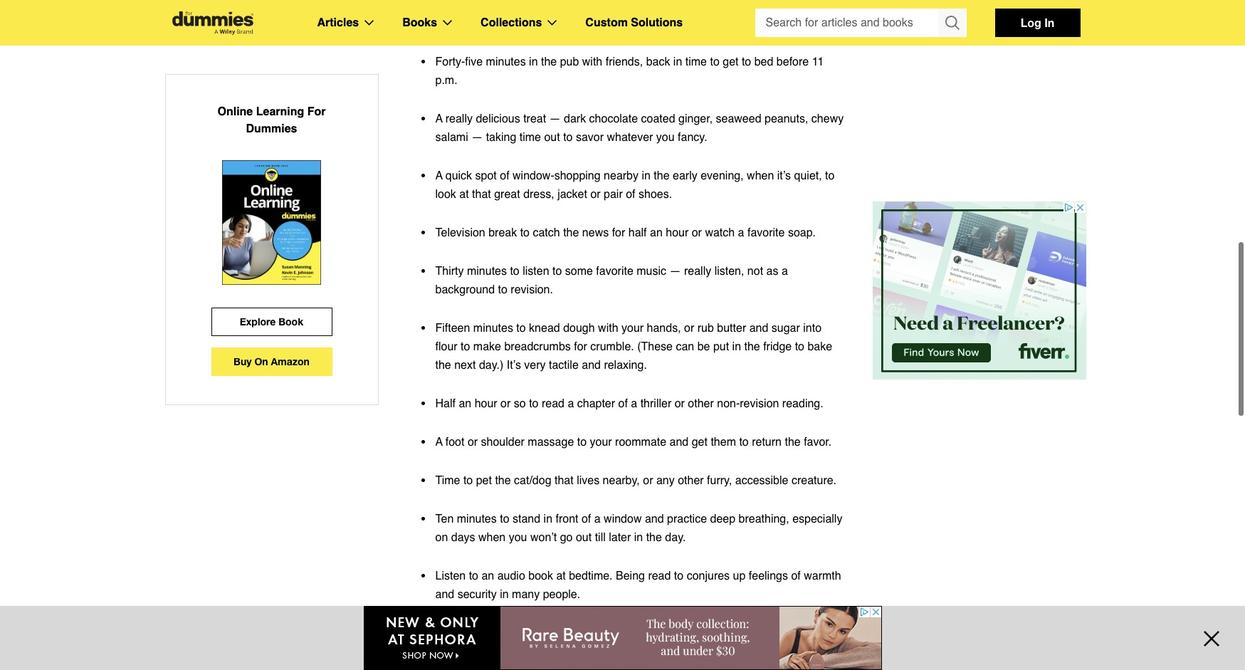 Task type: describe. For each thing, give the bounding box(es) containing it.
blow
[[580, 17, 603, 30]]

learning
[[256, 105, 304, 118]]

(these
[[637, 340, 673, 353]]

a left the chapter
[[568, 397, 574, 410]]

do
[[690, 0, 702, 11]]

buy on amazon
[[234, 355, 310, 367]]

pet
[[476, 474, 492, 487]]

with left lots
[[785, 0, 806, 11]]

dummies
[[246, 122, 297, 135]]

online
[[218, 105, 253, 118]]

you inside ten minutes to stand in front of a window and practice deep breathing, especially on days when you won't go out till later in the day.
[[509, 531, 527, 544]]

a foot or shoulder massage to your roommate and get them to return the favor.
[[435, 436, 832, 448]]

conjures
[[687, 569, 730, 582]]

people.
[[543, 588, 580, 601]]

and right tactile at the left of page
[[582, 359, 601, 371]]

breadcrumbs
[[504, 340, 571, 353]]

amazon
[[271, 355, 310, 367]]

half
[[629, 226, 647, 239]]

feelings
[[749, 569, 788, 582]]

practice
[[667, 512, 707, 525]]

into
[[803, 322, 822, 334]]

and up the fridge
[[750, 322, 769, 334]]

book
[[279, 315, 303, 328]]

up for conjures
[[733, 569, 746, 582]]

1 vertical spatial other
[[678, 474, 704, 487]]

revision
[[740, 397, 779, 410]]

scented
[[537, 0, 577, 11]]

open book categories image
[[443, 20, 452, 26]]

when inside ten minutes to stand in front of a window and practice deep breathing, especially on days when you won't go out till later in the day.
[[478, 531, 506, 544]]

to up next
[[461, 340, 470, 353]]

0 vertical spatial other
[[688, 397, 714, 410]]

water
[[536, 17, 564, 30]]

great
[[494, 188, 520, 201]]

a for a relaxing bath with scented bath oil, alternatively, do the washing up with lots of lovely suds and hot water to blow bubbles with as well, if you're short of time.
[[435, 0, 443, 11]]

0 horizontal spatial —
[[471, 131, 483, 144]]

the right pet
[[495, 474, 511, 487]]

nearby,
[[603, 474, 640, 487]]

of inside ten minutes to stand in front of a window and practice deep breathing, especially on days when you won't go out till later in the day.
[[582, 512, 591, 525]]

back
[[646, 55, 670, 68]]

get inside forty-five minutes in the pub with friends, back in time to get to bed before 11 p.m.
[[723, 55, 739, 68]]

when inside a quick spot of window-shopping nearby in the early evening, when it's quiet, to look at that great dress, jacket or pair of shoes.
[[747, 169, 774, 182]]

look
[[435, 188, 456, 201]]

dough
[[563, 322, 595, 334]]

bed
[[755, 55, 774, 68]]

a left "thriller"
[[631, 397, 637, 410]]

to up security on the bottom of the page
[[469, 569, 478, 582]]

or left watch at top right
[[692, 226, 702, 239]]

to right so
[[529, 397, 539, 410]]

background
[[435, 283, 495, 296]]

peanuts,
[[765, 112, 808, 125]]

salami
[[435, 131, 468, 144]]

of left time.
[[786, 17, 795, 30]]

bubbles
[[606, 17, 646, 30]]

to right the listen
[[553, 265, 562, 277]]

soap.
[[788, 226, 816, 239]]

of right pair
[[626, 188, 636, 201]]

that inside a quick spot of window-shopping nearby in the early evening, when it's quiet, to look at that great dress, jacket or pair of shoes.
[[472, 188, 491, 201]]

on
[[254, 355, 268, 367]]

television
[[435, 226, 485, 239]]

the inside ten minutes to stand in front of a window and practice deep breathing, especially on days when you won't go out till later in the day.
[[646, 531, 662, 544]]

won't
[[530, 531, 557, 544]]

it's
[[777, 169, 791, 182]]

to inside ten minutes to stand in front of a window and practice deep breathing, especially on days when you won't go out till later in the day.
[[500, 512, 510, 525]]

so
[[514, 397, 526, 410]]

whatever
[[607, 131, 653, 144]]

of up great
[[500, 169, 510, 182]]

catch
[[533, 226, 560, 239]]

favorite inside thirty minutes to listen to some favorite music — really listen, not as a background to revision.
[[596, 265, 634, 277]]

up for washing
[[770, 0, 782, 11]]

time to pet the cat/dog that lives nearby, or any other furry, accessible creature.
[[435, 474, 837, 487]]

book image image
[[222, 160, 321, 285]]

the left news
[[563, 226, 579, 239]]

to left catch
[[520, 226, 530, 239]]

them
[[711, 436, 736, 448]]

make
[[473, 340, 501, 353]]

0 horizontal spatial read
[[542, 397, 565, 410]]

in left pub
[[529, 55, 538, 68]]

a relaxing bath with scented bath oil, alternatively, do the washing up with lots of lovely suds and hot water to blow bubbles with as well, if you're short of time.
[[435, 0, 839, 30]]

days
[[451, 531, 475, 544]]

some
[[565, 265, 593, 277]]

minutes for stand
[[457, 512, 497, 525]]

not
[[748, 265, 763, 277]]

to inside a quick spot of window-shopping nearby in the early evening, when it's quiet, to look at that great dress, jacket or pair of shoes.
[[825, 169, 835, 182]]

bake
[[808, 340, 832, 353]]

coated
[[641, 112, 675, 125]]

the down flour
[[435, 359, 451, 371]]

your for hands,
[[622, 322, 644, 334]]

or inside fifteen minutes to knead dough with your hands, or rub butter and sugar into flour to make breadcrumbs for crumble. (these can be put in the fridge to bake the next day.) it's very tactile and relaxing.
[[684, 322, 694, 334]]

to left "knead"
[[516, 322, 526, 334]]

a for a really delicious treat — dark chocolate coated ginger, seaweed peanuts, chewy salami — taking time out to savor whatever you fancy.
[[435, 112, 443, 125]]

minutes for knead
[[473, 322, 513, 334]]

the inside forty-five minutes in the pub with friends, back in time to get to bed before 11 p.m.
[[541, 55, 557, 68]]

logo image
[[165, 11, 260, 35]]

day.)
[[479, 359, 504, 371]]

thirty minutes to listen to some favorite music — really listen, not as a background to revision.
[[435, 265, 788, 296]]

can
[[676, 340, 694, 353]]

taking
[[486, 131, 516, 144]]

1 bath from the left
[[489, 0, 511, 11]]

log
[[1021, 16, 1041, 29]]

till
[[595, 531, 606, 544]]

hot
[[517, 17, 533, 30]]

sugar
[[772, 322, 800, 334]]

at inside listen to an audio book at bedtime. being read to conjures up feelings of warmth and security in many people.
[[556, 569, 566, 582]]

of right the chapter
[[618, 397, 628, 410]]

in inside fifteen minutes to knead dough with your hands, or rub butter and sugar into flour to make breadcrumbs for crumble. (these can be put in the fridge to bake the next day.) it's very tactile and relaxing.
[[732, 340, 741, 353]]

revision.
[[511, 283, 553, 296]]

to left conjures
[[674, 569, 684, 582]]

at inside a quick spot of window-shopping nearby in the early evening, when it's quiet, to look at that great dress, jacket or pair of shoes.
[[459, 188, 469, 201]]

a for a quick spot of window-shopping nearby in the early evening, when it's quiet, to look at that great dress, jacket or pair of shoes.
[[435, 169, 443, 182]]

in right later
[[634, 531, 643, 544]]

knead
[[529, 322, 560, 334]]

and inside ten minutes to stand in front of a window and practice deep breathing, especially on days when you won't go out till later in the day.
[[645, 512, 664, 525]]

short
[[757, 17, 782, 30]]

1 vertical spatial advertisement element
[[363, 606, 882, 670]]

shoes.
[[639, 188, 672, 201]]

buy
[[234, 355, 252, 367]]

return
[[752, 436, 782, 448]]

1 horizontal spatial —
[[549, 112, 561, 125]]

breathing,
[[739, 512, 789, 525]]

books
[[402, 16, 437, 29]]

fifteen
[[435, 322, 470, 334]]

any
[[656, 474, 675, 487]]

in
[[1045, 16, 1055, 29]]

time.
[[798, 17, 823, 30]]

your for roommate
[[590, 436, 612, 448]]

book
[[529, 569, 553, 582]]

custom
[[586, 16, 628, 29]]

half an hour or so to read a chapter of a thriller or other non-revision reading.
[[435, 397, 824, 410]]

lots
[[809, 0, 827, 11]]

0 vertical spatial advertisement element
[[873, 202, 1087, 380]]

open collections list image
[[548, 20, 557, 26]]

television break to catch the news for half an hour or watch a favorite soap.
[[435, 226, 816, 239]]

favor.
[[804, 436, 832, 448]]

break
[[489, 226, 517, 239]]

— inside thirty minutes to listen to some favorite music — really listen, not as a background to revision.
[[670, 265, 681, 277]]

on
[[435, 531, 448, 544]]

cookie consent banner dialog
[[0, 619, 1245, 670]]

or right foot
[[468, 436, 478, 448]]

a inside ten minutes to stand in front of a window and practice deep breathing, especially on days when you won't go out till later in the day.
[[594, 512, 601, 525]]

many
[[512, 588, 540, 601]]

accessible
[[735, 474, 789, 487]]

to right them
[[739, 436, 749, 448]]



Task type: vqa. For each thing, say whether or not it's contained in the screenshot.
with
yes



Task type: locate. For each thing, give the bounding box(es) containing it.
minutes right five
[[486, 55, 526, 68]]

1 horizontal spatial as
[[767, 265, 779, 277]]

0 vertical spatial your
[[622, 322, 644, 334]]

1 vertical spatial get
[[692, 436, 708, 448]]

quick
[[446, 169, 472, 182]]

with up hot
[[514, 0, 534, 11]]

to inside a really delicious treat — dark chocolate coated ginger, seaweed peanuts, chewy salami — taking time out to savor whatever you fancy.
[[563, 131, 573, 144]]

with down alternatively,
[[649, 17, 670, 30]]

0 vertical spatial you
[[656, 131, 675, 144]]

bath up collections
[[489, 0, 511, 11]]

1 horizontal spatial get
[[723, 55, 739, 68]]

1 horizontal spatial an
[[482, 569, 494, 582]]

cat/dog
[[514, 474, 552, 487]]

a up till at bottom
[[594, 512, 601, 525]]

to down the if
[[710, 55, 720, 68]]

a inside thirty minutes to listen to some favorite music — really listen, not as a background to revision.
[[782, 265, 788, 277]]

with inside forty-five minutes in the pub with friends, back in time to get to bed before 11 p.m.
[[582, 55, 603, 68]]

the left pub
[[541, 55, 557, 68]]

minutes
[[486, 55, 526, 68], [467, 265, 507, 277], [473, 322, 513, 334], [457, 512, 497, 525]]

open article categories image
[[365, 20, 374, 26]]

read
[[542, 397, 565, 410], [648, 569, 671, 582]]

front
[[556, 512, 579, 525]]

up inside listen to an audio book at bedtime. being read to conjures up feelings of warmth and security in many people.
[[733, 569, 746, 582]]

seaweed
[[716, 112, 762, 125]]

0 horizontal spatial you
[[509, 531, 527, 544]]

with inside fifteen minutes to knead dough with your hands, or rub butter and sugar into flour to make breadcrumbs for crumble. (these can be put in the fridge to bake the next day.) it's very tactile and relaxing.
[[598, 322, 618, 334]]

minutes for listen
[[467, 265, 507, 277]]

out inside ten minutes to stand in front of a window and practice deep breathing, especially on days when you won't go out till later in the day.
[[576, 531, 592, 544]]

1 vertical spatial as
[[767, 265, 779, 277]]

1 horizontal spatial out
[[576, 531, 592, 544]]

1 horizontal spatial really
[[684, 265, 711, 277]]

1 vertical spatial when
[[478, 531, 506, 544]]

0 horizontal spatial that
[[472, 188, 491, 201]]

1 vertical spatial favorite
[[596, 265, 634, 277]]

the left favor. at the bottom
[[785, 436, 801, 448]]

0 vertical spatial for
[[612, 226, 625, 239]]

0 vertical spatial hour
[[666, 226, 689, 239]]

1 a from the top
[[435, 0, 443, 11]]

up up short
[[770, 0, 782, 11]]

as left well,
[[673, 17, 685, 30]]

— left taking
[[471, 131, 483, 144]]

favorite left soap.
[[748, 226, 785, 239]]

minutes inside thirty minutes to listen to some favorite music — really listen, not as a background to revision.
[[467, 265, 507, 277]]

0 horizontal spatial get
[[692, 436, 708, 448]]

delicious
[[476, 112, 520, 125]]

or left rub
[[684, 322, 694, 334]]

the left the day.
[[646, 531, 662, 544]]

explore
[[240, 315, 276, 328]]

1 vertical spatial your
[[590, 436, 612, 448]]

a for a foot or shoulder massage to your roommate and get them to return the favor.
[[435, 436, 443, 448]]

and inside listen to an audio book at bedtime. being read to conjures up feelings of warmth and security in many people.
[[435, 588, 454, 601]]

1 horizontal spatial favorite
[[748, 226, 785, 239]]

non-
[[717, 397, 740, 410]]

to right massage
[[577, 436, 587, 448]]

of right lots
[[830, 0, 839, 11]]

0 horizontal spatial up
[[733, 569, 746, 582]]

with up crumble.
[[598, 322, 618, 334]]

day.
[[665, 531, 686, 544]]

bath
[[489, 0, 511, 11], [580, 0, 603, 11]]

for
[[612, 226, 625, 239], [574, 340, 587, 353]]

you're
[[723, 17, 754, 30]]

1 horizontal spatial you
[[656, 131, 675, 144]]

0 horizontal spatial for
[[574, 340, 587, 353]]

the left the fridge
[[744, 340, 760, 353]]

to left pet
[[463, 474, 473, 487]]

0 vertical spatial up
[[770, 0, 782, 11]]

with right pub
[[582, 55, 603, 68]]

a inside a quick spot of window-shopping nearby in the early evening, when it's quiet, to look at that great dress, jacket or pair of shoes.
[[435, 169, 443, 182]]

or left any
[[643, 474, 653, 487]]

news
[[582, 226, 609, 239]]

really inside thirty minutes to listen to some favorite music — really listen, not as a background to revision.
[[684, 265, 711, 277]]

0 horizontal spatial when
[[478, 531, 506, 544]]

at right look on the top
[[459, 188, 469, 201]]

next
[[454, 359, 476, 371]]

friends,
[[606, 55, 643, 68]]

you down stand
[[509, 531, 527, 544]]

listen
[[523, 265, 549, 277]]

massage
[[528, 436, 574, 448]]

thirty
[[435, 265, 464, 277]]

1 vertical spatial really
[[684, 265, 711, 277]]

minutes inside fifteen minutes to knead dough with your hands, or rub butter and sugar into flour to make breadcrumbs for crumble. (these can be put in the fridge to bake the next day.) it's very tactile and relaxing.
[[473, 322, 513, 334]]

in right put
[[732, 340, 741, 353]]

online learning for dummies
[[218, 105, 326, 135]]

to right the open collections list icon
[[567, 17, 577, 30]]

read right being
[[648, 569, 671, 582]]

explore book
[[240, 315, 303, 328]]

time inside forty-five minutes in the pub with friends, back in time to get to bed before 11 p.m.
[[686, 55, 707, 68]]

log in
[[1021, 16, 1055, 29]]

a left foot
[[435, 436, 443, 448]]

2 bath from the left
[[580, 0, 603, 11]]

it's
[[507, 359, 521, 371]]

2 vertical spatial —
[[670, 265, 681, 277]]

0 horizontal spatial out
[[544, 131, 560, 144]]

0 vertical spatial that
[[472, 188, 491, 201]]

minutes inside ten minutes to stand in front of a window and practice deep breathing, especially on days when you won't go out till later in the day.
[[457, 512, 497, 525]]

the inside a quick spot of window-shopping nearby in the early evening, when it's quiet, to look at that great dress, jacket or pair of shoes.
[[654, 169, 670, 182]]

1 horizontal spatial for
[[612, 226, 625, 239]]

and
[[495, 17, 514, 30], [750, 322, 769, 334], [582, 359, 601, 371], [670, 436, 689, 448], [645, 512, 664, 525], [435, 588, 454, 601]]

0 vertical spatial at
[[459, 188, 469, 201]]

1 vertical spatial time
[[520, 131, 541, 144]]

1 horizontal spatial at
[[556, 569, 566, 582]]

forty-five minutes in the pub with friends, back in time to get to bed before 11 p.m.
[[435, 55, 824, 87]]

1 vertical spatial up
[[733, 569, 746, 582]]

0 vertical spatial favorite
[[748, 226, 785, 239]]

— right music
[[670, 265, 681, 277]]

with
[[514, 0, 534, 11], [785, 0, 806, 11], [649, 17, 670, 30], [582, 55, 603, 68], [598, 322, 618, 334]]

to left bake
[[795, 340, 805, 353]]

or right "thriller"
[[675, 397, 685, 410]]

time
[[435, 474, 460, 487]]

flour
[[435, 340, 458, 353]]

time inside a really delicious treat — dark chocolate coated ginger, seaweed peanuts, chewy salami — taking time out to savor whatever you fancy.
[[520, 131, 541, 144]]

or left so
[[501, 397, 511, 410]]

1 horizontal spatial that
[[555, 474, 574, 487]]

1 horizontal spatial read
[[648, 569, 671, 582]]

listen,
[[715, 265, 744, 277]]

log in link
[[995, 9, 1081, 37]]

advertisement element
[[873, 202, 1087, 380], [363, 606, 882, 670]]

your down the chapter
[[590, 436, 612, 448]]

1 vertical spatial at
[[556, 569, 566, 582]]

read right so
[[542, 397, 565, 410]]

if
[[714, 17, 720, 30]]

time down 'treat' at the left
[[520, 131, 541, 144]]

the inside a relaxing bath with scented bath oil, alternatively, do the washing up with lots of lovely suds and hot water to blow bubbles with as well, if you're short of time.
[[706, 0, 721, 11]]

for inside fifteen minutes to knead dough with your hands, or rub butter and sugar into flour to make breadcrumbs for crumble. (these can be put in the fridge to bake the next day.) it's very tactile and relaxing.
[[574, 340, 587, 353]]

and right roommate
[[670, 436, 689, 448]]

relaxing
[[446, 0, 485, 11]]

0 vertical spatial read
[[542, 397, 565, 410]]

out down 'treat' at the left
[[544, 131, 560, 144]]

Search for articles and books text field
[[755, 9, 940, 37]]

the
[[706, 0, 721, 11], [541, 55, 557, 68], [654, 169, 670, 182], [563, 226, 579, 239], [744, 340, 760, 353], [435, 359, 451, 371], [785, 436, 801, 448], [495, 474, 511, 487], [646, 531, 662, 544]]

fancy.
[[678, 131, 707, 144]]

or inside a quick spot of window-shopping nearby in the early evening, when it's quiet, to look at that great dress, jacket or pair of shoes.
[[591, 188, 601, 201]]

2 horizontal spatial —
[[670, 265, 681, 277]]

bedtime.
[[569, 569, 613, 582]]

lives
[[577, 474, 600, 487]]

to left bed
[[742, 55, 751, 68]]

a inside a relaxing bath with scented bath oil, alternatively, do the washing up with lots of lovely suds and hot water to blow bubbles with as well, if you're short of time.
[[435, 0, 443, 11]]

0 horizontal spatial really
[[446, 112, 473, 125]]

to right quiet,
[[825, 169, 835, 182]]

0 horizontal spatial as
[[673, 17, 685, 30]]

the right do
[[706, 0, 721, 11]]

a
[[738, 226, 744, 239], [782, 265, 788, 277], [568, 397, 574, 410], [631, 397, 637, 410], [594, 512, 601, 525]]

1 horizontal spatial bath
[[580, 0, 603, 11]]

relaxing.
[[604, 359, 647, 371]]

0 horizontal spatial hour
[[475, 397, 497, 410]]

0 horizontal spatial your
[[590, 436, 612, 448]]

lovely
[[435, 17, 465, 30]]

you inside a really delicious treat — dark chocolate coated ginger, seaweed peanuts, chewy salami — taking time out to savor whatever you fancy.
[[656, 131, 675, 144]]

time right back
[[686, 55, 707, 68]]

read inside listen to an audio book at bedtime. being read to conjures up feelings of warmth and security in many people.
[[648, 569, 671, 582]]

alternatively,
[[624, 0, 687, 11]]

in inside listen to an audio book at bedtime. being read to conjures up feelings of warmth and security in many people.
[[500, 588, 509, 601]]

really up salami
[[446, 112, 473, 125]]

2 a from the top
[[435, 112, 443, 125]]

0 vertical spatial an
[[650, 226, 663, 239]]

reading.
[[782, 397, 824, 410]]

jacket
[[558, 188, 587, 201]]

other right any
[[678, 474, 704, 487]]

an right half in the bottom of the page
[[459, 397, 472, 410]]

0 vertical spatial really
[[446, 112, 473, 125]]

when
[[747, 169, 774, 182], [478, 531, 506, 544]]

0 horizontal spatial time
[[520, 131, 541, 144]]

shopping
[[554, 169, 601, 182]]

a right watch at top right
[[738, 226, 744, 239]]

1 horizontal spatial when
[[747, 169, 774, 182]]

five
[[465, 55, 483, 68]]

tactile
[[549, 359, 579, 371]]

a up look on the top
[[435, 169, 443, 182]]

1 vertical spatial read
[[648, 569, 671, 582]]

minutes up background
[[467, 265, 507, 277]]

custom solutions
[[586, 16, 683, 29]]

p.m.
[[435, 74, 458, 87]]

up inside a relaxing bath with scented bath oil, alternatively, do the washing up with lots of lovely suds and hot water to blow bubbles with as well, if you're short of time.
[[770, 0, 782, 11]]

that left lives
[[555, 474, 574, 487]]

treat
[[523, 112, 546, 125]]

2 vertical spatial an
[[482, 569, 494, 582]]

for left half
[[612, 226, 625, 239]]

as inside a relaxing bath with scented bath oil, alternatively, do the washing up with lots of lovely suds and hot water to blow bubbles with as well, if you're short of time.
[[673, 17, 685, 30]]

for down dough
[[574, 340, 587, 353]]

really inside a really delicious treat — dark chocolate coated ginger, seaweed peanuts, chewy salami — taking time out to savor whatever you fancy.
[[446, 112, 473, 125]]

in up 'shoes.'
[[642, 169, 651, 182]]

in
[[529, 55, 538, 68], [673, 55, 682, 68], [642, 169, 651, 182], [732, 340, 741, 353], [544, 512, 553, 525], [634, 531, 643, 544], [500, 588, 509, 601]]

articles
[[317, 16, 359, 29]]

or left pair
[[591, 188, 601, 201]]

of right front
[[582, 512, 591, 525]]

of inside listen to an audio book at bedtime. being read to conjures up feelings of warmth and security in many people.
[[791, 569, 801, 582]]

1 vertical spatial for
[[574, 340, 587, 353]]

a inside a really delicious treat — dark chocolate coated ginger, seaweed peanuts, chewy salami — taking time out to savor whatever you fancy.
[[435, 112, 443, 125]]

spot
[[475, 169, 497, 182]]

0 vertical spatial —
[[549, 112, 561, 125]]

and right window
[[645, 512, 664, 525]]

to inside a relaxing bath with scented bath oil, alternatively, do the washing up with lots of lovely suds and hot water to blow bubbles with as well, if you're short of time.
[[567, 17, 577, 30]]

nearby
[[604, 169, 639, 182]]

4 a from the top
[[435, 436, 443, 448]]

in left front
[[544, 512, 553, 525]]

1 horizontal spatial your
[[622, 322, 644, 334]]

to left the listen
[[510, 265, 520, 277]]

up
[[770, 0, 782, 11], [733, 569, 746, 582]]

in down the 'audio'
[[500, 588, 509, 601]]

to left revision.
[[498, 283, 508, 296]]

0 vertical spatial as
[[673, 17, 685, 30]]

0 horizontal spatial favorite
[[596, 265, 634, 277]]

1 horizontal spatial time
[[686, 55, 707, 68]]

0 vertical spatial when
[[747, 169, 774, 182]]

out left till at bottom
[[576, 531, 592, 544]]

minutes up make
[[473, 322, 513, 334]]

a up lovely
[[435, 0, 443, 11]]

a really delicious treat — dark chocolate coated ginger, seaweed peanuts, chewy salami — taking time out to savor whatever you fancy.
[[435, 112, 844, 144]]

3 a from the top
[[435, 169, 443, 182]]

forty-
[[435, 55, 465, 68]]

pub
[[560, 55, 579, 68]]

1 vertical spatial out
[[576, 531, 592, 544]]

a quick spot of window-shopping nearby in the early evening, when it's quiet, to look at that great dress, jacket or pair of shoes.
[[435, 169, 835, 201]]

an inside listen to an audio book at bedtime. being read to conjures up feelings of warmth and security in many people.
[[482, 569, 494, 582]]

get left bed
[[723, 55, 739, 68]]

1 vertical spatial an
[[459, 397, 472, 410]]

2 horizontal spatial an
[[650, 226, 663, 239]]

and left hot
[[495, 17, 514, 30]]

when left it's
[[747, 169, 774, 182]]

0 vertical spatial get
[[723, 55, 739, 68]]

your up crumble.
[[622, 322, 644, 334]]

1 horizontal spatial up
[[770, 0, 782, 11]]

being
[[616, 569, 645, 582]]

0 horizontal spatial an
[[459, 397, 472, 410]]

— left dark
[[549, 112, 561, 125]]

hour left so
[[475, 397, 497, 410]]

listen to an audio book at bedtime. being read to conjures up feelings of warmth and security in many people.
[[435, 569, 841, 601]]

of
[[830, 0, 839, 11], [786, 17, 795, 30], [500, 169, 510, 182], [626, 188, 636, 201], [618, 397, 628, 410], [582, 512, 591, 525], [791, 569, 801, 582]]

to down dark
[[563, 131, 573, 144]]

in inside a quick spot of window-shopping nearby in the early evening, when it's quiet, to look at that great dress, jacket or pair of shoes.
[[642, 169, 651, 182]]

a
[[435, 0, 443, 11], [435, 112, 443, 125], [435, 169, 443, 182], [435, 436, 443, 448]]

bath up blow
[[580, 0, 603, 11]]

1 vertical spatial hour
[[475, 397, 497, 410]]

hour right half
[[666, 226, 689, 239]]

buy on amazon link
[[211, 347, 332, 376]]

0 horizontal spatial bath
[[489, 0, 511, 11]]

out inside a really delicious treat — dark chocolate coated ginger, seaweed peanuts, chewy salami — taking time out to savor whatever you fancy.
[[544, 131, 560, 144]]

0 horizontal spatial at
[[459, 188, 469, 201]]

1 vertical spatial —
[[471, 131, 483, 144]]

your inside fifteen minutes to knead dough with your hands, or rub butter and sugar into flour to make breadcrumbs for crumble. (these can be put in the fridge to bake the next day.) it's very tactile and relaxing.
[[622, 322, 644, 334]]

the up 'shoes.'
[[654, 169, 670, 182]]

washing
[[725, 0, 766, 11]]

collections
[[481, 16, 542, 29]]

at up people.
[[556, 569, 566, 582]]

favorite
[[748, 226, 785, 239], [596, 265, 634, 277]]

pair
[[604, 188, 623, 201]]

creature.
[[792, 474, 837, 487]]

solutions
[[631, 16, 683, 29]]

0 vertical spatial time
[[686, 55, 707, 68]]

minutes inside forty-five minutes in the pub with friends, back in time to get to bed before 11 p.m.
[[486, 55, 526, 68]]

and inside a relaxing bath with scented bath oil, alternatively, do the washing up with lots of lovely suds and hot water to blow bubbles with as well, if you're short of time.
[[495, 17, 514, 30]]

11
[[812, 55, 824, 68]]

1 vertical spatial that
[[555, 474, 574, 487]]

really left listen,
[[684, 265, 711, 277]]

0 vertical spatial out
[[544, 131, 560, 144]]

rub
[[698, 322, 714, 334]]

group
[[755, 9, 967, 37]]

1 horizontal spatial hour
[[666, 226, 689, 239]]

and down listen
[[435, 588, 454, 601]]

shoulder
[[481, 436, 525, 448]]

as inside thirty minutes to listen to some favorite music — really listen, not as a background to revision.
[[767, 265, 779, 277]]

in right back
[[673, 55, 682, 68]]

a right not
[[782, 265, 788, 277]]

up left feelings
[[733, 569, 746, 582]]

to
[[567, 17, 577, 30], [710, 55, 720, 68], [742, 55, 751, 68], [563, 131, 573, 144], [825, 169, 835, 182], [520, 226, 530, 239], [510, 265, 520, 277], [553, 265, 562, 277], [498, 283, 508, 296], [516, 322, 526, 334], [461, 340, 470, 353], [795, 340, 805, 353], [529, 397, 539, 410], [577, 436, 587, 448], [739, 436, 749, 448], [463, 474, 473, 487], [500, 512, 510, 525], [469, 569, 478, 582], [674, 569, 684, 582]]

before
[[777, 55, 809, 68]]

an right half
[[650, 226, 663, 239]]

1 vertical spatial you
[[509, 531, 527, 544]]

as right not
[[767, 265, 779, 277]]



